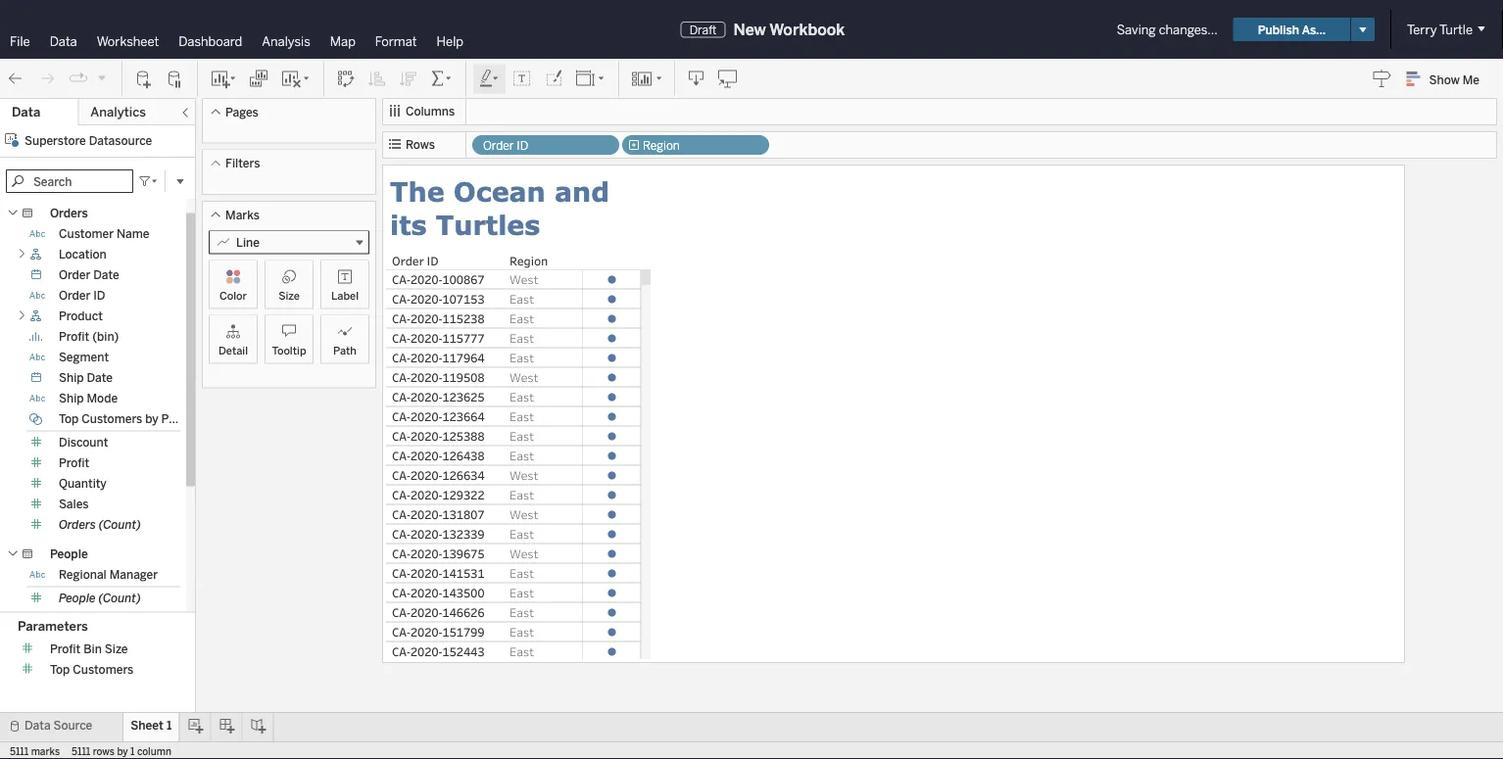 Task type: locate. For each thing, give the bounding box(es) containing it.
date
[[93, 268, 119, 282], [87, 371, 113, 385]]

5111 rows by 1 column
[[72, 746, 171, 758]]

2 ship from the top
[[59, 392, 84, 406]]

1 horizontal spatial by
[[145, 412, 158, 426]]

1 vertical spatial id
[[93, 289, 105, 303]]

quantity
[[59, 477, 107, 491]]

clear sheet image
[[280, 69, 312, 89]]

data guide image
[[1373, 69, 1392, 88]]

0 vertical spatial by
[[145, 412, 158, 426]]

ship for ship mode
[[59, 392, 84, 406]]

0 vertical spatial customers
[[82, 412, 142, 426]]

1 horizontal spatial 5111
[[72, 746, 90, 758]]

orders down 'sales'
[[59, 518, 96, 532]]

0 vertical spatial date
[[93, 268, 119, 282]]

top up discount
[[59, 412, 79, 426]]

1 vertical spatial order
[[59, 268, 91, 282]]

order up the ocean
[[483, 139, 514, 153]]

1 vertical spatial (count)
[[99, 592, 141, 606]]

saving changes...
[[1117, 22, 1218, 37]]

1 vertical spatial top
[[50, 663, 70, 677]]

name
[[117, 227, 149, 241]]

orders for orders (count)
[[59, 518, 96, 532]]

0 vertical spatial top
[[59, 412, 79, 426]]

columns
[[406, 104, 455, 119]]

dashboard
[[179, 33, 242, 49]]

replay animation image right redo image at the top left of the page
[[69, 69, 88, 88]]

ship for ship date
[[59, 371, 84, 385]]

0 vertical spatial (count)
[[99, 518, 141, 532]]

(count) up the regional manager
[[99, 518, 141, 532]]

customers for top customers by profit
[[82, 412, 142, 426]]

data
[[50, 33, 77, 49], [12, 104, 40, 120], [25, 719, 51, 733]]

color
[[220, 289, 247, 302]]

and
[[555, 175, 610, 207]]

customers down bin
[[73, 663, 134, 677]]

top for top customers by profit
[[59, 412, 79, 426]]

ship down ship date
[[59, 392, 84, 406]]

me
[[1463, 72, 1480, 86]]

customers for top customers
[[73, 663, 134, 677]]

show
[[1430, 72, 1460, 86]]

top
[[59, 412, 79, 426], [50, 663, 70, 677]]

0 horizontal spatial order id
[[59, 289, 105, 303]]

size right bin
[[105, 642, 128, 656]]

5111 marks
[[10, 746, 60, 758]]

order id up "product"
[[59, 289, 105, 303]]

0 vertical spatial ship
[[59, 371, 84, 385]]

people up regional
[[50, 547, 88, 562]]

ship down segment
[[59, 371, 84, 385]]

Search text field
[[6, 170, 133, 193]]

draft
[[690, 22, 717, 37]]

saving
[[1117, 22, 1156, 37]]

0 horizontal spatial id
[[93, 289, 105, 303]]

0 vertical spatial people
[[50, 547, 88, 562]]

1 vertical spatial customers
[[73, 663, 134, 677]]

order up "product"
[[59, 289, 91, 303]]

undo image
[[6, 69, 25, 89]]

order id up the ocean
[[483, 139, 528, 153]]

totals image
[[430, 69, 454, 89]]

analysis
[[262, 33, 310, 49]]

1 vertical spatial order id
[[59, 289, 105, 303]]

size up tooltip at the top left
[[279, 289, 300, 302]]

path
[[333, 344, 357, 357]]

order id
[[483, 139, 528, 153], [59, 289, 105, 303]]

the
[[390, 175, 445, 207]]

orders
[[50, 206, 88, 221], [59, 518, 96, 532]]

format
[[375, 33, 417, 49]]

new workbook
[[734, 20, 845, 39]]

new
[[734, 20, 766, 39]]

id down order date
[[93, 289, 105, 303]]

2 5111 from the left
[[72, 746, 90, 758]]

sort ascending image
[[368, 69, 387, 89]]

people (count)
[[59, 592, 141, 606]]

order date
[[59, 268, 119, 282]]

data up 5111 marks
[[25, 719, 51, 733]]

5111 left "marks"
[[10, 746, 29, 758]]

swap rows and columns image
[[336, 69, 356, 89]]

1 vertical spatial ship
[[59, 392, 84, 406]]

top down profit bin size
[[50, 663, 70, 677]]

(count) down the regional manager
[[99, 592, 141, 606]]

1 ship from the top
[[59, 371, 84, 385]]

publish as...
[[1258, 22, 1326, 37]]

1 (count) from the top
[[99, 518, 141, 532]]

superstore
[[25, 133, 86, 148]]

date up mode
[[87, 371, 113, 385]]

customers down mode
[[82, 412, 142, 426]]

data up redo image at the top left of the page
[[50, 33, 77, 49]]

0 vertical spatial size
[[279, 289, 300, 302]]

order down location
[[59, 268, 91, 282]]

help
[[437, 33, 464, 49]]

1 horizontal spatial 1
[[167, 719, 172, 733]]

column
[[137, 746, 171, 758]]

data down undo icon
[[12, 104, 40, 120]]

id up the ocean
[[517, 139, 528, 153]]

replay animation image up analytics
[[96, 72, 108, 84]]

1
[[167, 719, 172, 733], [130, 746, 135, 758]]

5111
[[10, 746, 29, 758], [72, 746, 90, 758]]

rows
[[406, 138, 435, 152]]

by
[[145, 412, 158, 426], [117, 746, 128, 758]]

1 vertical spatial size
[[105, 642, 128, 656]]

0 vertical spatial orders
[[50, 206, 88, 221]]

5111 for 5111 rows by 1 column
[[72, 746, 90, 758]]

data source
[[25, 719, 92, 733]]

ship date
[[59, 371, 113, 385]]

worksheet
[[97, 33, 159, 49]]

1 vertical spatial by
[[117, 746, 128, 758]]

location
[[59, 247, 107, 262]]

1 5111 from the left
[[10, 746, 29, 758]]

1 left column
[[130, 746, 135, 758]]

orders up customer
[[50, 206, 88, 221]]

0 vertical spatial 1
[[167, 719, 172, 733]]

1 horizontal spatial id
[[517, 139, 528, 153]]

profit
[[59, 330, 89, 344], [161, 412, 192, 426], [59, 456, 89, 470], [50, 642, 81, 656]]

1 horizontal spatial replay animation image
[[96, 72, 108, 84]]

customers
[[82, 412, 142, 426], [73, 663, 134, 677]]

(count) for people (count)
[[99, 592, 141, 606]]

0 horizontal spatial by
[[117, 746, 128, 758]]

top customers by profit
[[59, 412, 192, 426]]

order
[[483, 139, 514, 153], [59, 268, 91, 282], [59, 289, 91, 303]]

1 right sheet
[[167, 719, 172, 733]]

top for top customers
[[50, 663, 70, 677]]

1 vertical spatial people
[[59, 592, 96, 606]]

date down location
[[93, 268, 119, 282]]

0 horizontal spatial 1
[[130, 746, 135, 758]]

ship
[[59, 371, 84, 385], [59, 392, 84, 406]]

(count)
[[99, 518, 141, 532], [99, 592, 141, 606]]

regional
[[59, 568, 107, 582]]

5111 left 'rows'
[[72, 746, 90, 758]]

replay animation image
[[69, 69, 88, 88], [96, 72, 108, 84]]

1 vertical spatial 1
[[130, 746, 135, 758]]

0 horizontal spatial 5111
[[10, 746, 29, 758]]

format workbook image
[[544, 69, 564, 89]]

people down regional
[[59, 592, 96, 606]]

people
[[50, 547, 88, 562], [59, 592, 96, 606]]

size
[[279, 289, 300, 302], [105, 642, 128, 656]]

1 vertical spatial date
[[87, 371, 113, 385]]

id
[[517, 139, 528, 153], [93, 289, 105, 303]]

0 horizontal spatial size
[[105, 642, 128, 656]]

0 vertical spatial order id
[[483, 139, 528, 153]]

2 (count) from the top
[[99, 592, 141, 606]]

1 vertical spatial orders
[[59, 518, 96, 532]]

1 horizontal spatial order id
[[483, 139, 528, 153]]

tooltip
[[272, 344, 306, 357]]

mode
[[87, 392, 118, 406]]

2 vertical spatial data
[[25, 719, 51, 733]]



Task type: describe. For each thing, give the bounding box(es) containing it.
publish as... button
[[1234, 18, 1351, 41]]

1 horizontal spatial size
[[279, 289, 300, 302]]

terry
[[1408, 22, 1437, 37]]

regional manager
[[59, 568, 158, 582]]

discount
[[59, 436, 108, 450]]

label
[[331, 289, 359, 302]]

sheet 1
[[131, 719, 172, 733]]

turtles
[[436, 208, 540, 240]]

publish
[[1258, 22, 1300, 37]]

show me button
[[1398, 64, 1498, 94]]

ship mode
[[59, 392, 118, 406]]

orders for orders
[[50, 206, 88, 221]]

filters
[[225, 156, 260, 171]]

ocean
[[454, 175, 546, 207]]

its
[[390, 208, 427, 240]]

sheet
[[131, 719, 164, 733]]

as...
[[1302, 22, 1326, 37]]

show me
[[1430, 72, 1480, 86]]

workbook
[[770, 20, 845, 39]]

customer name
[[59, 227, 149, 241]]

terry turtle
[[1408, 22, 1473, 37]]

customer
[[59, 227, 114, 241]]

show/hide cards image
[[631, 69, 663, 89]]

people for people (count)
[[59, 592, 96, 606]]

sort descending image
[[399, 69, 419, 89]]

pages
[[225, 105, 258, 119]]

bin
[[84, 642, 102, 656]]

by for 1
[[117, 746, 128, 758]]

people for people
[[50, 547, 88, 562]]

product
[[59, 309, 103, 323]]

profit for profit (bin)
[[59, 330, 89, 344]]

marks
[[31, 746, 60, 758]]

datasource
[[89, 133, 152, 148]]

0 vertical spatial data
[[50, 33, 77, 49]]

collapse image
[[179, 107, 191, 119]]

profit (bin)
[[59, 330, 119, 344]]

region
[[643, 139, 680, 153]]

marks
[[225, 208, 260, 222]]

by for profit
[[145, 412, 158, 426]]

tables
[[18, 183, 56, 198]]

new worksheet image
[[210, 69, 237, 89]]

new data source image
[[134, 69, 154, 89]]

show mark labels image
[[513, 69, 532, 89]]

orders (count)
[[59, 518, 141, 532]]

analytics
[[91, 104, 146, 120]]

5111 for 5111 marks
[[10, 746, 29, 758]]

profit bin size
[[50, 642, 128, 656]]

fit image
[[575, 69, 607, 89]]

superstore datasource
[[25, 133, 152, 148]]

(bin)
[[92, 330, 119, 344]]

pause auto updates image
[[166, 69, 185, 89]]

profit for profit bin size
[[50, 642, 81, 656]]

publish your workbook to edit in tableau desktop image
[[718, 69, 738, 89]]

(count) for orders (count)
[[99, 518, 141, 532]]

source
[[53, 719, 92, 733]]

date for ship date
[[87, 371, 113, 385]]

segment
[[59, 350, 109, 365]]

date for order date
[[93, 268, 119, 282]]

duplicate image
[[249, 69, 269, 89]]

manager
[[109, 568, 158, 582]]

redo image
[[37, 69, 57, 89]]

0 vertical spatial order
[[483, 139, 514, 153]]

detail
[[219, 344, 248, 357]]

top customers
[[50, 663, 134, 677]]

file
[[10, 33, 30, 49]]

turtle
[[1440, 22, 1473, 37]]

highlight image
[[478, 69, 501, 89]]

profit for profit
[[59, 456, 89, 470]]

the ocean and its turtles
[[390, 175, 619, 240]]

1 vertical spatial data
[[12, 104, 40, 120]]

rows
[[93, 746, 115, 758]]

0 vertical spatial id
[[517, 139, 528, 153]]

2 vertical spatial order
[[59, 289, 91, 303]]

sales
[[59, 497, 89, 512]]

download image
[[687, 69, 707, 89]]

marks. press enter to open the view data window.. use arrow keys to navigate data visualization elements. image
[[582, 270, 642, 760]]

map
[[330, 33, 356, 49]]

changes...
[[1159, 22, 1218, 37]]

parameters
[[18, 619, 88, 634]]

0 horizontal spatial replay animation image
[[69, 69, 88, 88]]



Task type: vqa. For each thing, say whether or not it's contained in the screenshot.
the top 'Top'
yes



